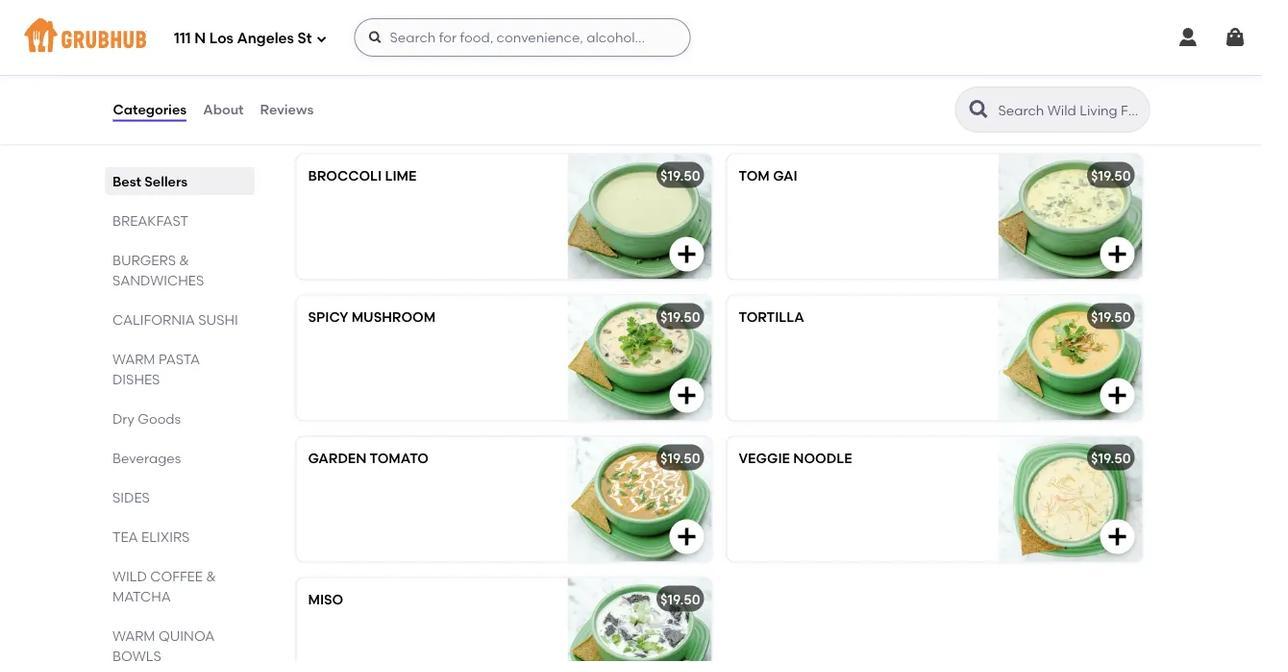 Task type: describe. For each thing, give the bounding box(es) containing it.
tea elixirs
[[112, 529, 189, 545]]

breakfast tab
[[112, 211, 247, 231]]

garden
[[308, 450, 367, 467]]

Search Wild Living Foods search field
[[997, 101, 1144, 119]]

burgers & sandwiches
[[112, 252, 204, 289]]

best sellers
[[112, 173, 187, 189]]

& inside "burgers & sandwiches"
[[179, 252, 189, 268]]

warm quinoa bowls tab
[[112, 626, 247, 663]]

tea
[[112, 529, 138, 545]]

miso image
[[568, 579, 712, 663]]

reviews
[[260, 101, 314, 118]]

search icon image
[[968, 98, 991, 121]]

about
[[203, 101, 244, 118]]

broccoli lime image
[[568, 155, 712, 280]]

categories button
[[112, 75, 188, 144]]

svg image inside main navigation navigation
[[368, 30, 383, 45]]

$19.50 for tortilla
[[1092, 309, 1131, 325]]

lime
[[385, 168, 417, 184]]

sushi
[[198, 312, 238, 328]]

sides tab
[[112, 488, 247, 508]]

veggie
[[739, 450, 790, 467]]

garden tomato
[[308, 450, 429, 467]]

$19.50 for spicy mushroom
[[661, 309, 701, 325]]

warm soups
[[293, 109, 437, 134]]

california sushi
[[112, 312, 238, 328]]

beverages tab
[[112, 448, 247, 468]]

n
[[194, 30, 206, 47]]

dishes
[[112, 371, 160, 388]]

spicy mushroom image
[[568, 296, 712, 421]]

broccoli
[[308, 168, 382, 184]]

best sellers tab
[[112, 171, 247, 191]]

tom
[[739, 168, 770, 184]]

matcha
[[112, 589, 171, 605]]

svg image for tortilla
[[1106, 384, 1129, 408]]

pasta
[[158, 351, 200, 367]]

tea elixirs tab
[[112, 527, 247, 547]]

dry
[[112, 411, 134, 427]]

los
[[209, 30, 234, 47]]

$19.50 for broccoli lime
[[661, 168, 701, 184]]

warm pasta dishes tab
[[112, 349, 247, 389]]

best
[[112, 173, 141, 189]]

tom gai
[[739, 168, 798, 184]]

quinoa
[[158, 628, 214, 644]]

sandwiches
[[112, 272, 204, 289]]

categories
[[113, 101, 187, 118]]

gai
[[773, 168, 798, 184]]

wild coffee & matcha tab
[[112, 566, 247, 607]]



Task type: vqa. For each thing, say whether or not it's contained in the screenshot.
the "Hamburgers"
no



Task type: locate. For each thing, give the bounding box(es) containing it.
sides
[[112, 489, 149, 506]]

sellers
[[144, 173, 187, 189]]

broccoli lime
[[308, 168, 417, 184]]

$19.50 for veggie noodle
[[1092, 450, 1131, 467]]

1 vertical spatial &
[[206, 568, 216, 585]]

2 vertical spatial warm
[[112, 628, 155, 644]]

burgers & sandwiches tab
[[112, 250, 247, 290]]

warm up dishes
[[112, 351, 155, 367]]

miso
[[308, 592, 344, 608]]

main navigation navigation
[[0, 0, 1263, 75]]

warm pasta dishes
[[112, 351, 200, 388]]

& up sandwiches
[[179, 252, 189, 268]]

& inside wild coffee & matcha
[[206, 568, 216, 585]]

dry goods tab
[[112, 409, 247, 429]]

elixirs
[[141, 529, 189, 545]]

svg image
[[368, 30, 383, 45], [676, 33, 699, 56], [676, 243, 699, 266], [1106, 243, 1129, 266], [1106, 384, 1129, 408], [676, 526, 699, 549]]

$19.50 for miso
[[661, 592, 701, 608]]

about button
[[202, 75, 245, 144]]

veggie noodle
[[739, 450, 853, 467]]

warm for warm soups
[[293, 109, 361, 134]]

beverages
[[112, 450, 181, 466]]

st
[[298, 30, 312, 47]]

california
[[112, 312, 195, 328]]

svg image
[[1177, 26, 1200, 49], [1224, 26, 1247, 49], [316, 33, 327, 45], [676, 384, 699, 408], [1106, 526, 1129, 549]]

spicy
[[308, 309, 348, 325]]

wild coffee & matcha
[[112, 568, 216, 605]]

& right coffee
[[206, 568, 216, 585]]

warm up bowls on the bottom of page
[[112, 628, 155, 644]]

crystal bowl image
[[568, 0, 712, 69]]

reviews button
[[259, 75, 315, 144]]

wild
[[112, 568, 147, 585]]

&
[[179, 252, 189, 268], [206, 568, 216, 585]]

coffee
[[150, 568, 202, 585]]

noodle
[[794, 450, 853, 467]]

tortilla image
[[999, 296, 1143, 421]]

spicy mushroom
[[308, 309, 436, 325]]

veggie noodle image
[[999, 437, 1143, 562]]

tortilla
[[739, 309, 805, 325]]

california sushi tab
[[112, 310, 247, 330]]

warm quinoa bowls
[[112, 628, 214, 663]]

1 vertical spatial warm
[[112, 351, 155, 367]]

breakfast
[[112, 213, 188, 229]]

warm for warm quinoa bowls
[[112, 628, 155, 644]]

0 vertical spatial warm
[[293, 109, 361, 134]]

0 horizontal spatial &
[[179, 252, 189, 268]]

mushroom
[[352, 309, 436, 325]]

tomato
[[370, 450, 429, 467]]

burgers
[[112, 252, 175, 268]]

warm for warm pasta dishes
[[112, 351, 155, 367]]

goods
[[137, 411, 180, 427]]

0 vertical spatial &
[[179, 252, 189, 268]]

$19.50
[[661, 168, 701, 184], [1092, 168, 1131, 184], [661, 309, 701, 325], [1092, 309, 1131, 325], [661, 450, 701, 467], [1092, 450, 1131, 467], [661, 592, 701, 608]]

$19.50 for garden tomato
[[661, 450, 701, 467]]

111
[[174, 30, 191, 47]]

warm inside 'warm pasta dishes'
[[112, 351, 155, 367]]

bowls
[[112, 648, 161, 663]]

soups
[[366, 109, 437, 134]]

1 horizontal spatial &
[[206, 568, 216, 585]]

$19.50 for tom gai
[[1092, 168, 1131, 184]]

warm
[[293, 109, 361, 134], [112, 351, 155, 367], [112, 628, 155, 644]]

angeles
[[237, 30, 294, 47]]

warm inside warm quinoa bowls
[[112, 628, 155, 644]]

garden tomato image
[[568, 437, 712, 562]]

111 n los angeles st
[[174, 30, 312, 47]]

Search for food, convenience, alcohol... search field
[[354, 18, 691, 57]]

tom gai image
[[999, 155, 1143, 280]]

dry goods
[[112, 411, 180, 427]]

warm up broccoli
[[293, 109, 361, 134]]

svg image for garden tomato
[[676, 526, 699, 549]]

burrata image
[[999, 0, 1143, 69]]

svg image for broccoli lime
[[676, 243, 699, 266]]

svg image for tom gai
[[1106, 243, 1129, 266]]



